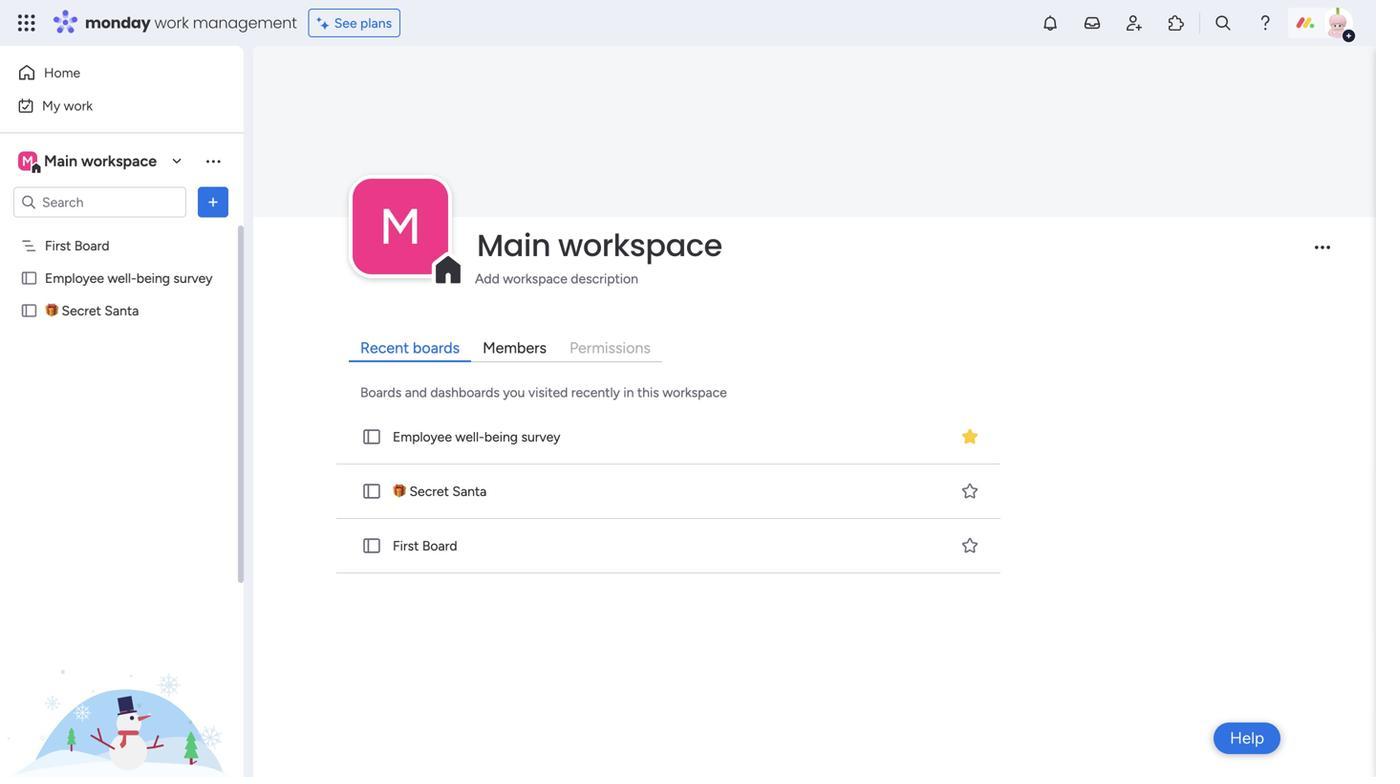 Task type: vqa. For each thing, say whether or not it's contained in the screenshot.
the right Workspace image
yes



Task type: locate. For each thing, give the bounding box(es) containing it.
0 vertical spatial well-
[[107, 270, 137, 286]]

board
[[74, 238, 110, 254], [422, 538, 458, 554]]

plans
[[361, 15, 392, 31]]

0 horizontal spatial main workspace
[[44, 152, 157, 170]]

1 horizontal spatial employee well-being survey
[[393, 429, 561, 445]]

0 horizontal spatial first board
[[45, 238, 110, 254]]

you
[[503, 384, 525, 401]]

main up add on the top of the page
[[477, 224, 551, 267]]

0 horizontal spatial 🎁
[[45, 303, 58, 319]]

work right "my"
[[64, 98, 93, 114]]

employee well-being survey inside quick search results list box
[[393, 429, 561, 445]]

add to favorites image
[[961, 536, 980, 555]]

recently
[[572, 384, 620, 401]]

0 horizontal spatial m
[[22, 153, 33, 169]]

santa inside quick search results list box
[[453, 483, 487, 499]]

0 vertical spatial work
[[154, 12, 189, 33]]

employee down search in workspace field
[[45, 270, 104, 286]]

employee well-being survey down dashboards
[[393, 429, 561, 445]]

secret
[[62, 303, 101, 319], [410, 483, 449, 499]]

1 vertical spatial employee
[[393, 429, 452, 445]]

description
[[571, 270, 639, 287]]

list box
[[0, 226, 244, 585]]

1 horizontal spatial work
[[154, 12, 189, 33]]

survey inside 'list box'
[[173, 270, 213, 286]]

workspace selection element
[[18, 150, 160, 175]]

1 horizontal spatial being
[[485, 429, 518, 445]]

🎁 secret santa inside quick search results list box
[[393, 483, 487, 499]]

1 vertical spatial workspace image
[[353, 179, 448, 274]]

well- down search in workspace field
[[107, 270, 137, 286]]

1 horizontal spatial main workspace
[[477, 224, 723, 267]]

being inside quick search results list box
[[485, 429, 518, 445]]

1 horizontal spatial board
[[422, 538, 458, 554]]

1 horizontal spatial main
[[477, 224, 551, 267]]

1 horizontal spatial 🎁
[[393, 483, 406, 499]]

help
[[1231, 729, 1265, 748]]

1 vertical spatial 🎁
[[393, 483, 406, 499]]

help image
[[1256, 13, 1276, 33]]

1 vertical spatial well-
[[456, 429, 485, 445]]

0 horizontal spatial employee
[[45, 270, 104, 286]]

see plans button
[[309, 9, 401, 37]]

search everything image
[[1214, 13, 1233, 33]]

main down my work
[[44, 152, 78, 170]]

m inside workspace selection element
[[22, 153, 33, 169]]

1 horizontal spatial workspace image
[[353, 179, 448, 274]]

main workspace up description
[[477, 224, 723, 267]]

0 vertical spatial main
[[44, 152, 78, 170]]

0 vertical spatial 🎁
[[45, 303, 58, 319]]

1 vertical spatial survey
[[522, 429, 561, 445]]

🎁
[[45, 303, 58, 319], [393, 483, 406, 499]]

m for the bottom the workspace image
[[380, 196, 422, 256]]

secret inside quick search results list box
[[410, 483, 449, 499]]

m for the workspace image inside the workspace selection element
[[22, 153, 33, 169]]

main
[[44, 152, 78, 170], [477, 224, 551, 267]]

well- down dashboards
[[456, 429, 485, 445]]

apps image
[[1167, 13, 1187, 33]]

being down you
[[485, 429, 518, 445]]

santa
[[105, 303, 139, 319], [453, 483, 487, 499]]

0 horizontal spatial survey
[[173, 270, 213, 286]]

v2 ellipsis image
[[1316, 246, 1331, 262]]

0 horizontal spatial first
[[45, 238, 71, 254]]

0 vertical spatial main workspace
[[44, 152, 157, 170]]

my work button
[[11, 90, 206, 121]]

1 vertical spatial first
[[393, 538, 419, 554]]

🎁 secret santa link
[[333, 465, 1005, 519]]

workspace image inside workspace selection element
[[18, 151, 37, 172]]

work right "monday" on the top left
[[154, 12, 189, 33]]

first board
[[45, 238, 110, 254], [393, 538, 458, 554]]

1 horizontal spatial employee
[[393, 429, 452, 445]]

workspace right the this
[[663, 384, 727, 401]]

0 vertical spatial workspace image
[[18, 151, 37, 172]]

1 vertical spatial first board
[[393, 538, 458, 554]]

employee well-being survey
[[45, 270, 213, 286], [393, 429, 561, 445]]

workspace up description
[[558, 224, 723, 267]]

my
[[42, 98, 60, 114]]

workspace
[[81, 152, 157, 170], [558, 224, 723, 267], [503, 270, 568, 287], [663, 384, 727, 401]]

0 horizontal spatial 🎁 secret santa
[[45, 303, 139, 319]]

1 vertical spatial 🎁 secret santa
[[393, 483, 487, 499]]

management
[[193, 12, 297, 33]]

m button
[[353, 179, 448, 274]]

0 horizontal spatial santa
[[105, 303, 139, 319]]

0 horizontal spatial work
[[64, 98, 93, 114]]

1 vertical spatial work
[[64, 98, 93, 114]]

work inside button
[[64, 98, 93, 114]]

dashboards
[[431, 384, 500, 401]]

1 vertical spatial main workspace
[[477, 224, 723, 267]]

survey down boards and dashboards you visited recently in this workspace
[[522, 429, 561, 445]]

0 vertical spatial survey
[[173, 270, 213, 286]]

boards
[[360, 384, 402, 401]]

0 horizontal spatial well-
[[107, 270, 137, 286]]

0 vertical spatial 🎁 secret santa
[[45, 303, 139, 319]]

0 horizontal spatial employee well-being survey
[[45, 270, 213, 286]]

1 vertical spatial employee well-being survey
[[393, 429, 561, 445]]

recent boards
[[360, 339, 460, 357]]

option
[[0, 229, 244, 232]]

survey inside employee well-being survey link
[[522, 429, 561, 445]]

main workspace
[[44, 152, 157, 170], [477, 224, 723, 267]]

0 vertical spatial board
[[74, 238, 110, 254]]

lottie animation image
[[0, 584, 244, 777]]

employee down and
[[393, 429, 452, 445]]

1 horizontal spatial well-
[[456, 429, 485, 445]]

visited
[[529, 384, 568, 401]]

employee well-being survey down search in workspace field
[[45, 270, 213, 286]]

1 vertical spatial secret
[[410, 483, 449, 499]]

0 horizontal spatial workspace image
[[18, 151, 37, 172]]

🎁 secret santa
[[45, 303, 139, 319], [393, 483, 487, 499]]

and
[[405, 384, 427, 401]]

🎁 secret santa inside 'list box'
[[45, 303, 139, 319]]

0 horizontal spatial main
[[44, 152, 78, 170]]

1 vertical spatial m
[[380, 196, 422, 256]]

1 horizontal spatial first board
[[393, 538, 458, 554]]

0 vertical spatial secret
[[62, 303, 101, 319]]

main workspace up search in workspace field
[[44, 152, 157, 170]]

being
[[137, 270, 170, 286], [485, 429, 518, 445]]

well- inside quick search results list box
[[456, 429, 485, 445]]

1 vertical spatial board
[[422, 538, 458, 554]]

0 vertical spatial first board
[[45, 238, 110, 254]]

survey
[[173, 270, 213, 286], [522, 429, 561, 445]]

m inside popup button
[[380, 196, 422, 256]]

boards and dashboards you visited recently in this workspace
[[360, 384, 727, 401]]

my work
[[42, 98, 93, 114]]

1 horizontal spatial survey
[[522, 429, 561, 445]]

well-
[[107, 270, 137, 286], [456, 429, 485, 445]]

first
[[45, 238, 71, 254], [393, 538, 419, 554]]

see plans
[[334, 15, 392, 31]]

🎁 inside quick search results list box
[[393, 483, 406, 499]]

0 vertical spatial employee well-being survey
[[45, 270, 213, 286]]

being down search in workspace field
[[137, 270, 170, 286]]

workspace image
[[18, 151, 37, 172], [353, 179, 448, 274]]

0 horizontal spatial board
[[74, 238, 110, 254]]

secret inside 'list box'
[[62, 303, 101, 319]]

1 horizontal spatial santa
[[453, 483, 487, 499]]

0 horizontal spatial being
[[137, 270, 170, 286]]

survey down options image
[[173, 270, 213, 286]]

1 horizontal spatial secret
[[410, 483, 449, 499]]

1 horizontal spatial first
[[393, 538, 419, 554]]

0 vertical spatial m
[[22, 153, 33, 169]]

1 horizontal spatial 🎁 secret santa
[[393, 483, 487, 499]]

workspace up search in workspace field
[[81, 152, 157, 170]]

m
[[22, 153, 33, 169], [380, 196, 422, 256]]

1 vertical spatial being
[[485, 429, 518, 445]]

work
[[154, 12, 189, 33], [64, 98, 93, 114]]

0 horizontal spatial secret
[[62, 303, 101, 319]]

1 vertical spatial santa
[[453, 483, 487, 499]]

add
[[475, 270, 500, 287]]

well- inside 'list box'
[[107, 270, 137, 286]]

1 horizontal spatial m
[[380, 196, 422, 256]]

board inside 'list box'
[[74, 238, 110, 254]]

in
[[624, 384, 634, 401]]

employee
[[45, 270, 104, 286], [393, 429, 452, 445]]

list box containing first board
[[0, 226, 244, 585]]

public board image
[[20, 269, 38, 287], [20, 302, 38, 320], [361, 481, 382, 502], [361, 535, 382, 556]]



Task type: describe. For each thing, give the bounding box(es) containing it.
home button
[[11, 57, 206, 88]]

invite members image
[[1125, 13, 1145, 33]]

0 vertical spatial santa
[[105, 303, 139, 319]]

main inside workspace selection element
[[44, 152, 78, 170]]

first board link
[[333, 519, 1005, 574]]

see
[[334, 15, 357, 31]]

lottie animation element
[[0, 584, 244, 777]]

work for my
[[64, 98, 93, 114]]

help button
[[1214, 723, 1281, 754]]

Main workspace field
[[472, 224, 1299, 267]]

ruby anderson image
[[1323, 8, 1354, 38]]

members
[[483, 339, 547, 357]]

🎁 inside 'list box'
[[45, 303, 58, 319]]

Search in workspace field
[[40, 191, 160, 213]]

main workspace inside workspace selection element
[[44, 152, 157, 170]]

1 vertical spatial main
[[477, 224, 551, 267]]

first inside the 'first board' link
[[393, 538, 419, 554]]

0 vertical spatial first
[[45, 238, 71, 254]]

board inside quick search results list box
[[422, 538, 458, 554]]

work for monday
[[154, 12, 189, 33]]

monday
[[85, 12, 151, 33]]

notifications image
[[1041, 13, 1060, 33]]

boards
[[413, 339, 460, 357]]

workspace options image
[[204, 151, 223, 170]]

options image
[[204, 193, 223, 212]]

public board image inside the 'first board' link
[[361, 535, 382, 556]]

recent
[[360, 339, 409, 357]]

public board image
[[361, 426, 382, 447]]

this
[[638, 384, 660, 401]]

0 vertical spatial being
[[137, 270, 170, 286]]

first board inside quick search results list box
[[393, 538, 458, 554]]

home
[[44, 65, 81, 81]]

add workspace description
[[475, 270, 639, 287]]

quick search results list box
[[333, 410, 1007, 574]]

inbox image
[[1083, 13, 1102, 33]]

remove from favorites image
[[961, 427, 980, 446]]

permissions
[[570, 339, 651, 357]]

employee inside quick search results list box
[[393, 429, 452, 445]]

employee well-being survey link
[[333, 410, 1005, 465]]

first board inside 'list box'
[[45, 238, 110, 254]]

add to favorites image
[[961, 481, 980, 500]]

workspace right add on the top of the page
[[503, 270, 568, 287]]

monday work management
[[85, 12, 297, 33]]

select product image
[[17, 13, 36, 33]]

0 vertical spatial employee
[[45, 270, 104, 286]]



